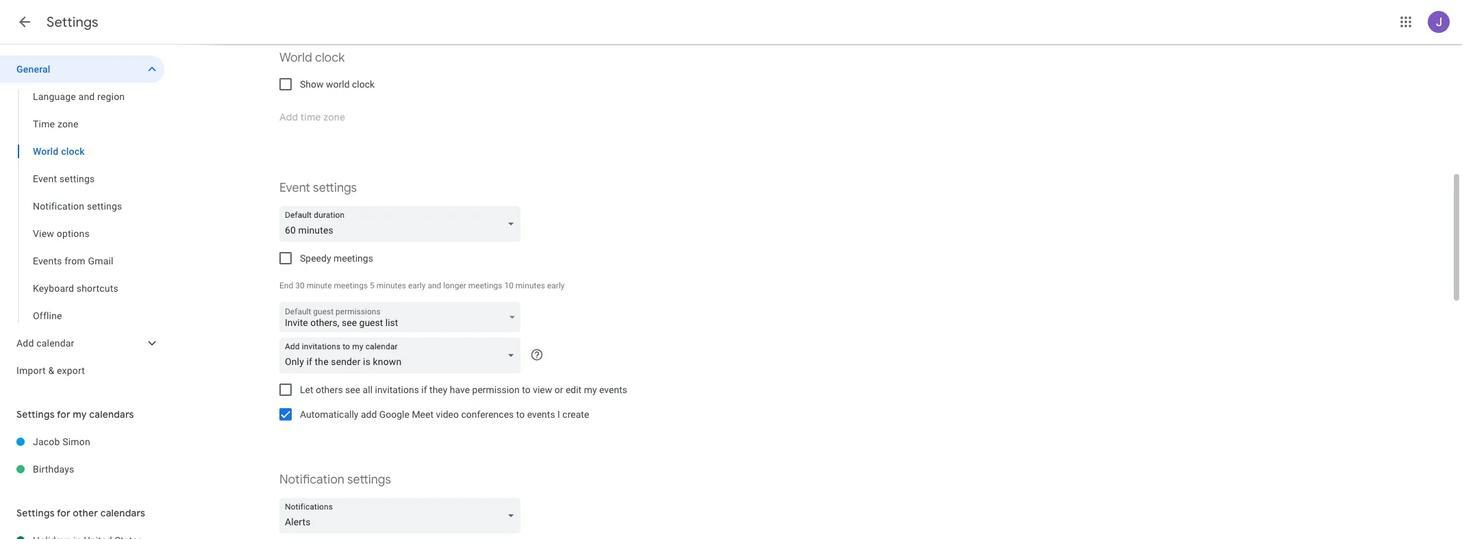 Task type: vqa. For each thing, say whether or not it's contained in the screenshot.
leftmost events
yes



Task type: describe. For each thing, give the bounding box(es) containing it.
group containing language and region
[[0, 83, 164, 329]]

invite
[[285, 317, 308, 328]]

1 vertical spatial events
[[527, 409, 555, 420]]

minute
[[307, 281, 332, 290]]

event settings inside "group"
[[33, 173, 95, 184]]

clock inside "group"
[[61, 146, 85, 157]]

for for other
[[57, 507, 70, 519]]

calendars for settings for other calendars
[[100, 507, 145, 519]]

show world clock
[[300, 79, 375, 90]]

general tree item
[[0, 55, 164, 83]]

2 minutes from the left
[[516, 281, 545, 290]]

10
[[504, 281, 514, 290]]

keyboard shortcuts
[[33, 283, 118, 294]]

export
[[57, 365, 85, 376]]

birthdays link
[[33, 456, 164, 483]]

import
[[16, 365, 46, 376]]

&
[[48, 365, 54, 376]]

meet
[[412, 409, 434, 420]]

world
[[326, 79, 350, 90]]

let
[[300, 384, 313, 395]]

others,
[[310, 317, 339, 328]]

show
[[300, 79, 324, 90]]

calendar
[[36, 338, 74, 349]]

edit
[[566, 384, 582, 395]]

automatically add google meet video conferences to events i create
[[300, 409, 589, 420]]

settings for my calendars
[[16, 408, 134, 421]]

events
[[33, 255, 62, 266]]

1 vertical spatial see
[[345, 384, 360, 395]]

let others see all invitations if they have permission to view or edit my events
[[300, 384, 627, 395]]

event inside "group"
[[33, 173, 57, 184]]

go back image
[[16, 14, 33, 30]]

view
[[533, 384, 552, 395]]

conferences
[[461, 409, 514, 420]]

settings for settings for my calendars
[[16, 408, 55, 421]]

2 early from the left
[[547, 281, 565, 290]]

1 horizontal spatial guest
[[359, 317, 383, 328]]

default
[[285, 307, 311, 316]]

end 30 minute meetings 5 minutes early and longer meetings 10 minutes early
[[279, 281, 565, 290]]

speedy meetings
[[300, 253, 373, 264]]

gmail
[[88, 255, 113, 266]]

settings for my calendars tree
[[0, 428, 164, 483]]

2 horizontal spatial clock
[[352, 79, 375, 90]]

google
[[379, 409, 410, 420]]

0 vertical spatial events
[[599, 384, 627, 395]]

keyboard
[[33, 283, 74, 294]]

language
[[33, 91, 76, 102]]

others
[[316, 384, 343, 395]]

add
[[16, 338, 34, 349]]

settings for settings for other calendars
[[16, 507, 55, 519]]

meetings up 5
[[334, 253, 373, 264]]

see inside default guest permissions invite others, see guest list
[[342, 317, 357, 328]]

1 early from the left
[[408, 281, 426, 290]]

world inside "group"
[[33, 146, 59, 157]]

general
[[16, 64, 50, 75]]

import & export
[[16, 365, 85, 376]]

options
[[57, 228, 90, 239]]

speedy
[[300, 253, 331, 264]]



Task type: locate. For each thing, give the bounding box(es) containing it.
video
[[436, 409, 459, 420]]

default guest permissions invite others, see guest list
[[285, 307, 398, 328]]

0 horizontal spatial and
[[78, 91, 95, 102]]

settings down the birthdays
[[16, 507, 55, 519]]

list
[[385, 317, 398, 328]]

1 vertical spatial settings
[[16, 408, 55, 421]]

world clock up show
[[279, 50, 345, 66]]

they
[[430, 384, 448, 395]]

holidays in united states tree item
[[0, 527, 164, 539]]

automatically
[[300, 409, 359, 420]]

clock
[[315, 50, 345, 66], [352, 79, 375, 90], [61, 146, 85, 157]]

0 vertical spatial see
[[342, 317, 357, 328]]

shortcuts
[[77, 283, 118, 294]]

0 vertical spatial notification settings
[[33, 201, 122, 212]]

minutes
[[377, 281, 406, 290], [516, 281, 545, 290]]

and
[[78, 91, 95, 102], [428, 281, 441, 290]]

create
[[563, 409, 589, 420]]

0 horizontal spatial minutes
[[377, 281, 406, 290]]

region
[[97, 91, 125, 102]]

if
[[422, 384, 427, 395]]

group
[[0, 83, 164, 329]]

0 horizontal spatial world clock
[[33, 146, 85, 157]]

notification down automatically on the bottom of page
[[279, 472, 344, 488]]

or
[[555, 384, 563, 395]]

invitations
[[375, 384, 419, 395]]

0 horizontal spatial events
[[527, 409, 555, 420]]

0 vertical spatial clock
[[315, 50, 345, 66]]

0 vertical spatial my
[[584, 384, 597, 395]]

clock down 'zone'
[[61, 146, 85, 157]]

tree
[[0, 55, 164, 384]]

0 vertical spatial for
[[57, 408, 70, 421]]

view options
[[33, 228, 90, 239]]

all
[[363, 384, 373, 395]]

from
[[65, 255, 85, 266]]

see
[[342, 317, 357, 328], [345, 384, 360, 395]]

settings
[[47, 14, 98, 31], [16, 408, 55, 421], [16, 507, 55, 519]]

clock right world
[[352, 79, 375, 90]]

1 horizontal spatial event
[[279, 180, 310, 196]]

event settings
[[33, 173, 95, 184], [279, 180, 357, 196]]

offline
[[33, 310, 62, 321]]

5
[[370, 281, 375, 290]]

1 vertical spatial my
[[73, 408, 87, 421]]

events from gmail
[[33, 255, 113, 266]]

tree containing general
[[0, 55, 164, 384]]

meetings left 5
[[334, 281, 368, 290]]

and left longer
[[428, 281, 441, 290]]

end
[[279, 281, 293, 290]]

time zone
[[33, 119, 79, 129]]

0 vertical spatial world clock
[[279, 50, 345, 66]]

world up show
[[279, 50, 312, 66]]

2 vertical spatial settings
[[16, 507, 55, 519]]

1 horizontal spatial notification
[[279, 472, 344, 488]]

notification
[[33, 201, 84, 212], [279, 472, 344, 488]]

1 vertical spatial guest
[[359, 317, 383, 328]]

early
[[408, 281, 426, 290], [547, 281, 565, 290]]

1 vertical spatial clock
[[352, 79, 375, 90]]

notification settings up options
[[33, 201, 122, 212]]

i
[[558, 409, 560, 420]]

0 horizontal spatial notification
[[33, 201, 84, 212]]

0 horizontal spatial event settings
[[33, 173, 95, 184]]

0 vertical spatial guest
[[313, 307, 334, 316]]

calendars for settings for my calendars
[[89, 408, 134, 421]]

guest down permissions
[[359, 317, 383, 328]]

simon
[[62, 436, 90, 447]]

0 vertical spatial to
[[522, 384, 531, 395]]

1 horizontal spatial event settings
[[279, 180, 357, 196]]

1 vertical spatial notification
[[279, 472, 344, 488]]

permissions
[[336, 307, 381, 316]]

None field
[[279, 206, 526, 242], [279, 338, 526, 373], [279, 498, 526, 534], [279, 206, 526, 242], [279, 338, 526, 373], [279, 498, 526, 534]]

minutes right 5
[[377, 281, 406, 290]]

0 horizontal spatial my
[[73, 408, 87, 421]]

notification settings
[[33, 201, 122, 212], [279, 472, 391, 488]]

calendars up jacob simon tree item
[[89, 408, 134, 421]]

other
[[73, 507, 98, 519]]

calendars
[[89, 408, 134, 421], [100, 507, 145, 519]]

1 minutes from the left
[[377, 281, 406, 290]]

2 for from the top
[[57, 507, 70, 519]]

clock up show world clock
[[315, 50, 345, 66]]

world
[[279, 50, 312, 66], [33, 146, 59, 157]]

0 vertical spatial world
[[279, 50, 312, 66]]

longer
[[443, 281, 466, 290]]

1 horizontal spatial world clock
[[279, 50, 345, 66]]

invite others, see guest list button
[[279, 303, 521, 336]]

jacob
[[33, 436, 60, 447]]

see down permissions
[[342, 317, 357, 328]]

zone
[[57, 119, 79, 129]]

1 vertical spatial notification settings
[[279, 472, 391, 488]]

1 horizontal spatial clock
[[315, 50, 345, 66]]

settings heading
[[47, 14, 98, 31]]

see left all
[[345, 384, 360, 395]]

0 horizontal spatial clock
[[61, 146, 85, 157]]

my right edit
[[584, 384, 597, 395]]

add
[[361, 409, 377, 420]]

calendars right other
[[100, 507, 145, 519]]

jacob simon
[[33, 436, 90, 447]]

have
[[450, 384, 470, 395]]

notification settings down automatically on the bottom of page
[[279, 472, 391, 488]]

world clock
[[279, 50, 345, 66], [33, 146, 85, 157]]

0 horizontal spatial notification settings
[[33, 201, 122, 212]]

for
[[57, 408, 70, 421], [57, 507, 70, 519]]

1 horizontal spatial notification settings
[[279, 472, 391, 488]]

0 horizontal spatial guest
[[313, 307, 334, 316]]

0 horizontal spatial event
[[33, 173, 57, 184]]

0 vertical spatial notification
[[33, 201, 84, 212]]

0 vertical spatial settings
[[47, 14, 98, 31]]

add calendar
[[16, 338, 74, 349]]

0 vertical spatial calendars
[[89, 408, 134, 421]]

birthdays
[[33, 464, 74, 475]]

1 horizontal spatial minutes
[[516, 281, 545, 290]]

and inside "group"
[[78, 91, 95, 102]]

minutes right the 10
[[516, 281, 545, 290]]

settings
[[59, 173, 95, 184], [313, 180, 357, 196], [87, 201, 122, 212], [347, 472, 391, 488]]

early right the 10
[[547, 281, 565, 290]]

early up invite others, see guest list popup button
[[408, 281, 426, 290]]

my up jacob simon tree item
[[73, 408, 87, 421]]

settings for other calendars
[[16, 507, 145, 519]]

1 horizontal spatial my
[[584, 384, 597, 395]]

and left region
[[78, 91, 95, 102]]

meetings
[[334, 253, 373, 264], [334, 281, 368, 290], [468, 281, 502, 290]]

1 vertical spatial to
[[516, 409, 525, 420]]

1 horizontal spatial world
[[279, 50, 312, 66]]

1 vertical spatial calendars
[[100, 507, 145, 519]]

birthdays tree item
[[0, 456, 164, 483]]

settings up jacob
[[16, 408, 55, 421]]

to left view
[[522, 384, 531, 395]]

0 vertical spatial and
[[78, 91, 95, 102]]

0 horizontal spatial early
[[408, 281, 426, 290]]

time
[[33, 119, 55, 129]]

1 vertical spatial world
[[33, 146, 59, 157]]

guest
[[313, 307, 334, 316], [359, 317, 383, 328]]

for left other
[[57, 507, 70, 519]]

permission
[[472, 384, 520, 395]]

world down time
[[33, 146, 59, 157]]

settings for settings
[[47, 14, 98, 31]]

to
[[522, 384, 531, 395], [516, 409, 525, 420]]

guest up others,
[[313, 307, 334, 316]]

2 vertical spatial clock
[[61, 146, 85, 157]]

events right edit
[[599, 384, 627, 395]]

0 horizontal spatial world
[[33, 146, 59, 157]]

1 horizontal spatial and
[[428, 281, 441, 290]]

1 horizontal spatial events
[[599, 384, 627, 395]]

language and region
[[33, 91, 125, 102]]

events
[[599, 384, 627, 395], [527, 409, 555, 420]]

meetings left the 10
[[468, 281, 502, 290]]

world clock down time zone
[[33, 146, 85, 157]]

settings right go back image at the left top of the page
[[47, 14, 98, 31]]

1 vertical spatial world clock
[[33, 146, 85, 157]]

1 for from the top
[[57, 408, 70, 421]]

for for my
[[57, 408, 70, 421]]

my
[[584, 384, 597, 395], [73, 408, 87, 421]]

event
[[33, 173, 57, 184], [279, 180, 310, 196]]

for up jacob simon at the bottom left of page
[[57, 408, 70, 421]]

jacob simon tree item
[[0, 428, 164, 456]]

notification up view options
[[33, 201, 84, 212]]

1 vertical spatial for
[[57, 507, 70, 519]]

1 vertical spatial and
[[428, 281, 441, 290]]

1 horizontal spatial early
[[547, 281, 565, 290]]

30
[[295, 281, 305, 290]]

to right conferences
[[516, 409, 525, 420]]

view
[[33, 228, 54, 239]]

events left i
[[527, 409, 555, 420]]



